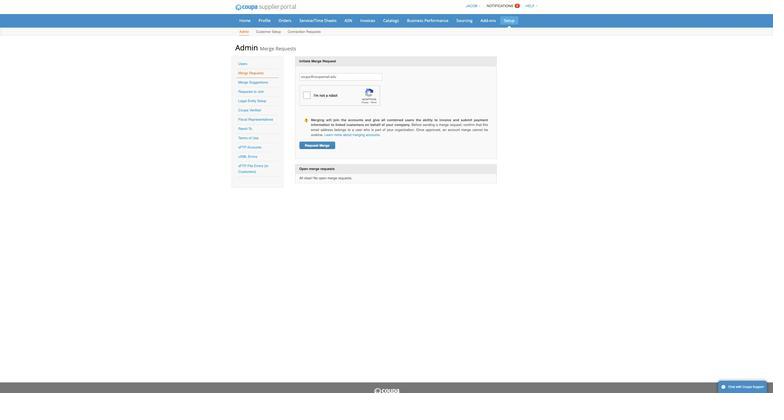 Task type: vqa. For each thing, say whether or not it's contained in the screenshot.
spend?
no



Task type: locate. For each thing, give the bounding box(es) containing it.
coupa up fiscal
[[238, 108, 249, 112]]

sftp accounts link
[[238, 145, 262, 149]]

setup
[[504, 18, 515, 23], [272, 30, 281, 34], [257, 99, 266, 103]]

behalf
[[371, 123, 381, 127]]

merge down learn
[[320, 144, 330, 148]]

1 horizontal spatial and
[[453, 118, 460, 122]]

who
[[364, 128, 370, 132]]

merge inside admin merge requests
[[260, 45, 275, 52]]

0 horizontal spatial coupa supplier portal image
[[232, 1, 300, 14]]

admin for admin merge requests
[[236, 42, 258, 53]]

performance
[[425, 18, 449, 23]]

merge down "users"
[[238, 71, 248, 75]]

requests down connection
[[276, 45, 296, 52]]

a up learn more about merging accounts.
[[352, 128, 354, 132]]

fiscal representatives
[[238, 118, 273, 122]]

errors down accounts
[[248, 155, 258, 159]]

setup down the 'join'
[[257, 99, 266, 103]]

1 and from the left
[[365, 118, 371, 122]]

this
[[483, 123, 489, 127]]

terms of use
[[238, 136, 259, 140]]

request up coupa@coupamail.edu 'text box'
[[323, 59, 336, 63]]

cannot
[[473, 128, 483, 132]]

2 vertical spatial of
[[249, 136, 252, 140]]

request,
[[450, 123, 463, 127]]

0 horizontal spatial a
[[352, 128, 354, 132]]

errors left (to
[[254, 164, 264, 168]]

1 horizontal spatial a
[[436, 123, 438, 127]]

navigation
[[464, 1, 538, 11]]

0 vertical spatial setup
[[504, 18, 515, 23]]

0 horizontal spatial coupa
[[238, 108, 249, 112]]

customer setup link
[[256, 29, 281, 36]]

merge
[[260, 45, 275, 52], [312, 59, 322, 63], [238, 71, 248, 75], [238, 80, 248, 84], [320, 144, 330, 148]]

merge
[[439, 123, 449, 127], [462, 128, 471, 132], [309, 167, 320, 171], [328, 176, 338, 180]]

requests
[[306, 30, 321, 34], [276, 45, 296, 52], [249, 71, 264, 75], [238, 90, 253, 94]]

admin link
[[239, 29, 250, 36]]

part
[[376, 128, 381, 132]]

file
[[248, 164, 253, 168]]

request merge button
[[300, 142, 335, 149]]

cxml
[[238, 155, 247, 159]]

0 horizontal spatial the
[[341, 118, 347, 122]]

with
[[737, 385, 742, 389]]

coupa@coupamail.edu text field
[[300, 73, 382, 81]]

customer setup
[[256, 30, 281, 34]]

the
[[341, 118, 347, 122], [416, 118, 421, 122]]

your
[[386, 123, 394, 127], [387, 128, 394, 132]]

setup inside 'setup' link
[[504, 18, 515, 23]]

requests to join link
[[238, 90, 264, 94]]

request inside button
[[305, 144, 319, 148]]

merge requests
[[238, 71, 264, 75]]

service/time sheets link
[[296, 16, 340, 24]]

admin for admin
[[240, 30, 249, 34]]

requests
[[321, 167, 335, 171]]

1 sftp from the top
[[238, 145, 247, 149]]

coupa verified link
[[238, 108, 261, 112]]

ability
[[423, 118, 433, 122]]

1 horizontal spatial the
[[416, 118, 421, 122]]

merge down confirm
[[462, 128, 471, 132]]

to up about
[[348, 128, 351, 132]]

1 horizontal spatial coupa
[[743, 385, 752, 389]]

2 horizontal spatial setup
[[504, 18, 515, 23]]

a up 'approved,'
[[436, 123, 438, 127]]

0 horizontal spatial setup
[[257, 99, 266, 103]]

1 vertical spatial coupa
[[743, 385, 752, 389]]

be
[[485, 128, 489, 132]]

1 vertical spatial admin
[[236, 42, 258, 53]]

requests down service/time
[[306, 30, 321, 34]]

1 horizontal spatial setup
[[272, 30, 281, 34]]

1 the from the left
[[341, 118, 347, 122]]

email
[[311, 128, 319, 132]]

1 vertical spatial request
[[305, 144, 319, 148]]

before sending a merge request, confirm that this email address belongs to a user who is part of your organization. once approved, an account merge cannot be undone.
[[311, 123, 489, 137]]

legal
[[238, 99, 247, 103]]

admin down admin link
[[236, 42, 258, 53]]

0 vertical spatial request
[[323, 59, 336, 63]]

navigation containing notifications 0
[[464, 1, 538, 11]]

cxml errors
[[238, 155, 258, 159]]

of right part
[[383, 128, 386, 132]]

merging
[[353, 133, 365, 137]]

user
[[356, 128, 362, 132]]

of down all
[[382, 123, 385, 127]]

sending
[[423, 123, 435, 127]]

use
[[253, 136, 259, 140]]

merge inside button
[[320, 144, 330, 148]]

to
[[254, 90, 257, 94], [435, 118, 438, 122], [331, 123, 335, 127], [348, 128, 351, 132]]

legal entity setup link
[[238, 99, 266, 103]]

sftp up cxml
[[238, 145, 247, 149]]

catalogs link
[[380, 16, 403, 24]]

and
[[365, 118, 371, 122], [453, 118, 460, 122]]

1 horizontal spatial request
[[323, 59, 336, 63]]

coupa right with
[[743, 385, 752, 389]]

open
[[319, 176, 327, 180]]

invoices link
[[357, 16, 379, 24]]

0 horizontal spatial request
[[305, 144, 319, 148]]

sftp up customers) at left
[[238, 164, 247, 168]]

asn link
[[341, 16, 356, 24]]

merge right initiate
[[312, 59, 322, 63]]

your inside the before sending a merge request, confirm that this email address belongs to a user who is part of your organization. once approved, an account merge cannot be undone.
[[387, 128, 394, 132]]

and up 'on'
[[365, 118, 371, 122]]

sftp inside sftp file errors (to customers)
[[238, 164, 247, 168]]

information
[[311, 123, 330, 127]]

learn more about merging accounts.
[[325, 133, 381, 137]]

initiate merge request
[[300, 59, 336, 63]]

service/time
[[300, 18, 323, 23]]

coupa supplier portal image
[[232, 1, 300, 14], [374, 388, 400, 393]]

merge for initiate
[[312, 59, 322, 63]]

1 vertical spatial errors
[[254, 164, 264, 168]]

on
[[365, 123, 370, 127]]

admin down home
[[240, 30, 249, 34]]

learn
[[325, 133, 333, 137]]

requests up suggestions
[[249, 71, 264, 75]]

0 vertical spatial a
[[436, 123, 438, 127]]

the up linked
[[341, 118, 347, 122]]

setup right customer
[[272, 30, 281, 34]]

1 vertical spatial of
[[383, 128, 386, 132]]

chat
[[729, 385, 736, 389]]

setup down notifications 0
[[504, 18, 515, 23]]

to right ability
[[435, 118, 438, 122]]

belongs
[[335, 128, 347, 132]]

open merge requests
[[300, 167, 335, 171]]

the up before
[[416, 118, 421, 122]]

requests up legal
[[238, 90, 253, 94]]

jacob link
[[464, 4, 481, 8]]

1 vertical spatial a
[[352, 128, 354, 132]]

1 vertical spatial sftp
[[238, 164, 247, 168]]

errors
[[248, 155, 258, 159], [254, 164, 264, 168]]

2 and from the left
[[453, 118, 460, 122]]

0 vertical spatial of
[[382, 123, 385, 127]]

give
[[373, 118, 380, 122]]

coupa verified
[[238, 108, 261, 112]]

all
[[300, 176, 303, 180]]

connection requests
[[288, 30, 321, 34]]

clear!
[[304, 176, 313, 180]]

fiscal representatives link
[[238, 118, 273, 122]]

merge down customer setup 'link'
[[260, 45, 275, 52]]

request down undone.
[[305, 144, 319, 148]]

request merge
[[305, 144, 330, 148]]

to down the join
[[331, 123, 335, 127]]

errors inside sftp file errors (to customers)
[[254, 164, 264, 168]]

company.
[[395, 123, 411, 127]]

merge suggestions link
[[238, 80, 268, 84]]

home link
[[236, 16, 254, 24]]

1 vertical spatial your
[[387, 128, 394, 132]]

add-
[[481, 18, 490, 23]]

combined
[[387, 118, 404, 122]]

business performance link
[[404, 16, 452, 24]]

sftp for sftp file errors (to customers)
[[238, 164, 247, 168]]

merge for admin
[[260, 45, 275, 52]]

users
[[238, 62, 247, 66]]

0 vertical spatial admin
[[240, 30, 249, 34]]

to left the 'join'
[[254, 90, 257, 94]]

accounts
[[248, 145, 262, 149]]

1 horizontal spatial coupa supplier portal image
[[374, 388, 400, 393]]

0 vertical spatial sftp
[[238, 145, 247, 149]]

and up request,
[[453, 118, 460, 122]]

1 vertical spatial setup
[[272, 30, 281, 34]]

of left "use"
[[249, 136, 252, 140]]

0 horizontal spatial and
[[365, 118, 371, 122]]

2 sftp from the top
[[238, 164, 247, 168]]

0
[[517, 4, 519, 8]]

0 vertical spatial your
[[386, 123, 394, 127]]

2 vertical spatial setup
[[257, 99, 266, 103]]



Task type: describe. For each thing, give the bounding box(es) containing it.
users link
[[238, 62, 247, 66]]

merge up no
[[309, 167, 320, 171]]

remit-
[[238, 127, 249, 131]]

invoice
[[440, 118, 452, 122]]

chat with coupa support button
[[719, 381, 768, 393]]

jacob
[[466, 4, 478, 8]]

before
[[412, 123, 422, 127]]

setup inside customer setup 'link'
[[272, 30, 281, 34]]

business performance
[[407, 18, 449, 23]]

join
[[258, 90, 264, 94]]

no
[[314, 176, 318, 180]]

support
[[753, 385, 765, 389]]

confirm
[[464, 123, 475, 127]]

2 the from the left
[[416, 118, 421, 122]]

an
[[443, 128, 447, 132]]

payment
[[474, 118, 489, 122]]

sftp accounts
[[238, 145, 262, 149]]

suggestions
[[249, 80, 268, 84]]

fiscal
[[238, 118, 247, 122]]

users
[[405, 118, 415, 122]]

1 vertical spatial coupa supplier portal image
[[374, 388, 400, 393]]

to inside the before sending a merge request, confirm that this email address belongs to a user who is part of your organization. once approved, an account merge cannot be undone.
[[348, 128, 351, 132]]

orders
[[279, 18, 292, 23]]

verified
[[250, 108, 261, 112]]

notifications
[[487, 4, 514, 8]]

of inside the before sending a merge request, confirm that this email address belongs to a user who is part of your organization. once approved, an account merge cannot be undone.
[[383, 128, 386, 132]]

merge right open at left top
[[328, 176, 338, 180]]

open
[[300, 167, 308, 171]]

requests to join
[[238, 90, 264, 94]]

merge for request
[[320, 144, 330, 148]]

orders link
[[275, 16, 295, 24]]

customer
[[256, 30, 271, 34]]

all
[[382, 118, 386, 122]]

learn more about merging accounts. link
[[325, 133, 381, 137]]

connection requests link
[[288, 29, 321, 36]]

merge suggestions
[[238, 80, 268, 84]]

address
[[321, 128, 333, 132]]

sftp file errors (to customers) link
[[238, 164, 269, 174]]

sheets
[[324, 18, 337, 23]]

to
[[249, 127, 252, 131]]

catalogs
[[383, 18, 399, 23]]

account
[[448, 128, 460, 132]]

(to
[[264, 164, 269, 168]]

merge up an
[[439, 123, 449, 127]]

entity
[[248, 99, 257, 103]]

home
[[240, 18, 251, 23]]

your inside merging will join the accounts and give all combined users the ability to invoice and submit payment information to linked customers on behalf of your company.
[[386, 123, 394, 127]]

help link
[[524, 4, 538, 8]]

all clear! no open merge requests.
[[300, 176, 353, 180]]

approved,
[[426, 128, 442, 132]]

merge down the merge requests link at the top of the page
[[238, 80, 248, 84]]

accounts.
[[366, 133, 381, 137]]

cxml errors link
[[238, 155, 258, 159]]

sftp for sftp accounts
[[238, 145, 247, 149]]

merging will join the accounts and give all combined users the ability to invoice and submit payment information to linked customers on behalf of your company.
[[311, 118, 489, 127]]

about
[[343, 133, 352, 137]]

chat with coupa support
[[729, 385, 765, 389]]

0 vertical spatial coupa
[[238, 108, 249, 112]]

legal entity setup
[[238, 99, 266, 103]]

help
[[526, 4, 535, 8]]

sftp file errors (to customers)
[[238, 164, 269, 174]]

profile link
[[255, 16, 274, 24]]

0 vertical spatial errors
[[248, 155, 258, 159]]

0 vertical spatial coupa supplier portal image
[[232, 1, 300, 14]]

more
[[334, 133, 342, 137]]

initiate
[[300, 59, 311, 63]]

sourcing link
[[453, 16, 476, 24]]

requests inside admin merge requests
[[276, 45, 296, 52]]

undone.
[[311, 133, 324, 137]]

business
[[407, 18, 424, 23]]

remit-to
[[238, 127, 252, 131]]

linked
[[336, 123, 346, 127]]

add-ons
[[481, 18, 496, 23]]

notifications 0
[[487, 4, 519, 8]]

customers)
[[238, 170, 256, 174]]

terms of use link
[[238, 136, 259, 140]]

organization.
[[395, 128, 415, 132]]

of inside merging will join the accounts and give all combined users the ability to invoice and submit payment information to linked customers on behalf of your company.
[[382, 123, 385, 127]]

is
[[372, 128, 374, 132]]

will
[[326, 118, 332, 122]]

profile
[[259, 18, 271, 23]]

that
[[476, 123, 482, 127]]

coupa inside button
[[743, 385, 752, 389]]

admin merge requests
[[236, 42, 296, 53]]

submit
[[461, 118, 473, 122]]

add-ons link
[[478, 16, 500, 24]]

asn
[[345, 18, 353, 23]]



